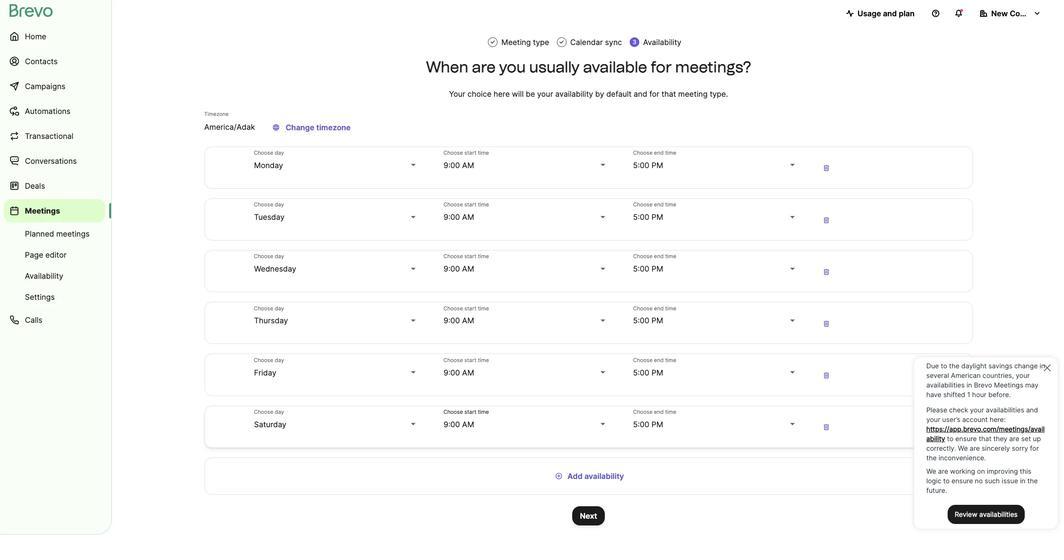 Task type: locate. For each thing, give the bounding box(es) containing it.
and right default
[[634, 89, 648, 99]]

delete for wednesday
[[823, 267, 831, 277]]

1 remove range image from the top
[[821, 370, 833, 381]]

remove range image for friday
[[821, 370, 833, 381]]

5:00 PM field
[[633, 159, 797, 171], [633, 211, 797, 223], [633, 263, 797, 275], [633, 315, 797, 327], [633, 367, 797, 378], [633, 419, 797, 430]]

1 pm from the top
[[652, 160, 664, 170]]

5:00 pm field for friday
[[633, 367, 797, 378]]

your choice here will be your availability by default and for that meeting type.
[[449, 89, 729, 99]]

next
[[580, 511, 598, 521]]

1 5:00 from the top
[[633, 160, 650, 170]]

friday
[[254, 368, 277, 377]]

6 9:00 am field from the top
[[444, 419, 608, 430]]

5 delete button from the top
[[817, 365, 837, 385]]

6 delete from the top
[[823, 423, 831, 432]]

delete button for wednesday
[[817, 262, 837, 281]]

4 9:00 am from the top
[[444, 316, 474, 326]]

1 delete button from the top
[[817, 158, 837, 177]]

5:00 for thursday
[[633, 316, 650, 326]]

4 delete from the top
[[823, 319, 831, 329]]

deals link
[[4, 174, 105, 197]]

1 horizontal spatial availability
[[644, 37, 682, 47]]

1 9:00 am from the top
[[444, 160, 474, 170]]

2 9:00 am from the top
[[444, 212, 474, 222]]

2 remove range image from the top
[[821, 422, 833, 433]]

america/adak
[[204, 122, 255, 132]]

delete button for saturday
[[817, 417, 837, 436]]

1 remove range image from the top
[[821, 163, 833, 174]]

when
[[426, 58, 469, 76]]

saturday
[[254, 420, 287, 429]]

pm
[[652, 160, 664, 170], [652, 212, 664, 222], [652, 264, 664, 274], [652, 316, 664, 326], [652, 368, 664, 377], [652, 420, 664, 429]]

am
[[462, 160, 474, 170], [462, 212, 474, 222], [462, 264, 474, 274], [462, 316, 474, 326], [462, 368, 474, 377], [462, 420, 474, 429]]

9:00 for saturday
[[444, 420, 460, 429]]

and
[[884, 9, 897, 18], [634, 89, 648, 99]]

6 am from the top
[[462, 420, 474, 429]]

remove range image for saturday
[[821, 422, 833, 433]]

page editor link
[[4, 245, 105, 265]]

Monday field
[[254, 159, 418, 171]]

0 horizontal spatial availability
[[25, 271, 63, 281]]

5:00 pm for friday
[[633, 368, 664, 377]]

no color image left the meeting
[[490, 39, 496, 46]]

usage and plan button
[[839, 4, 923, 23]]

timezone
[[317, 123, 351, 132]]

check
[[490, 39, 496, 46], [559, 39, 565, 46]]

your
[[449, 89, 466, 99]]

home link
[[4, 25, 105, 48]]

settings link
[[4, 288, 105, 307]]

pm for friday
[[652, 368, 664, 377]]

availability link
[[4, 266, 105, 286]]

1 am from the top
[[462, 160, 474, 170]]

meetings
[[25, 206, 60, 216]]

add
[[568, 471, 583, 481]]

5 5:00 pm field from the top
[[633, 367, 797, 378]]

5 9:00 from the top
[[444, 368, 460, 377]]

2 5:00 from the top
[[633, 212, 650, 222]]

usage and plan
[[858, 9, 915, 18]]

5:00 for monday
[[633, 160, 650, 170]]

check for calendar
[[559, 39, 565, 46]]

availability right add
[[585, 471, 624, 481]]

3 5:00 from the top
[[633, 264, 650, 274]]

4 5:00 pm field from the top
[[633, 315, 797, 327]]

2 9:00 from the top
[[444, 212, 460, 222]]

home
[[25, 32, 46, 41]]

1 horizontal spatial check
[[559, 39, 565, 46]]

automations
[[25, 106, 71, 116]]

3 delete from the top
[[823, 267, 831, 277]]

remove range image for thursday
[[821, 318, 833, 330]]

6 5:00 pm field from the top
[[633, 419, 797, 430]]

planned meetings link
[[4, 224, 105, 243]]

1 5:00 pm field from the top
[[633, 159, 797, 171]]

check for meeting
[[490, 39, 496, 46]]

3 pm from the top
[[652, 264, 664, 274]]

by
[[596, 89, 605, 99]]

delete button
[[817, 158, 837, 177], [817, 210, 837, 229], [817, 262, 837, 281], [817, 314, 837, 333], [817, 365, 837, 385], [817, 417, 837, 436]]

4 9:00 am field from the top
[[444, 315, 608, 327]]

choice
[[468, 89, 492, 99]]

planned
[[25, 229, 54, 239]]

9:00 am for thursday
[[444, 316, 474, 326]]

5 pm from the top
[[652, 368, 664, 377]]

9:00 am for friday
[[444, 368, 474, 377]]

2 5:00 pm from the top
[[633, 212, 664, 222]]

0 vertical spatial availability
[[556, 89, 594, 99]]

4 5:00 from the top
[[633, 316, 650, 326]]

no color image
[[490, 39, 496, 46], [553, 470, 565, 482]]

1 delete from the top
[[823, 164, 831, 173]]

meeting type
[[502, 37, 550, 47]]

Friday field
[[254, 367, 418, 378]]

deals
[[25, 181, 45, 191]]

for
[[651, 58, 672, 76], [650, 89, 660, 99]]

2 pm from the top
[[652, 212, 664, 222]]

0 horizontal spatial no color image
[[490, 39, 496, 46]]

3 9:00 am field from the top
[[444, 263, 608, 275]]

tuesday
[[254, 212, 285, 222]]

you
[[499, 58, 526, 76]]

remove range image
[[821, 163, 833, 174], [821, 214, 833, 226], [821, 266, 833, 278], [821, 318, 833, 330]]

delete for friday
[[823, 371, 831, 381]]

9:00 for wednesday
[[444, 264, 460, 274]]

here
[[494, 89, 510, 99]]

9:00
[[444, 160, 460, 170], [444, 212, 460, 222], [444, 264, 460, 274], [444, 316, 460, 326], [444, 368, 460, 377], [444, 420, 460, 429]]

new company button
[[973, 4, 1049, 23]]

that
[[662, 89, 677, 99]]

delete for monday
[[823, 164, 831, 173]]

3 5:00 pm from the top
[[633, 264, 664, 274]]

9:00 AM field
[[444, 159, 608, 171], [444, 211, 608, 223], [444, 263, 608, 275], [444, 315, 608, 327], [444, 367, 608, 378], [444, 419, 608, 430]]

1 horizontal spatial and
[[884, 9, 897, 18]]

delete
[[823, 164, 831, 173], [823, 215, 831, 225], [823, 267, 831, 277], [823, 319, 831, 329], [823, 371, 831, 381], [823, 423, 831, 432]]

sync
[[605, 37, 622, 47]]

1 horizontal spatial no color image
[[553, 470, 565, 482]]

3 9:00 from the top
[[444, 264, 460, 274]]

availability
[[556, 89, 594, 99], [585, 471, 624, 481]]

9:00 am field for monday
[[444, 159, 608, 171]]

5:00 pm field for thursday
[[633, 315, 797, 327]]

5:00 pm field for monday
[[633, 159, 797, 171]]

1 vertical spatial for
[[650, 89, 660, 99]]

2 remove range image from the top
[[821, 214, 833, 226]]

5 5:00 from the top
[[633, 368, 650, 377]]

transactional link
[[4, 125, 105, 148]]

0 vertical spatial no color image
[[490, 39, 496, 46]]

0 vertical spatial remove range image
[[821, 370, 833, 381]]

default
[[607, 89, 632, 99]]

no color image containing check
[[490, 39, 496, 46]]

4 am from the top
[[462, 316, 474, 326]]

6 5:00 from the top
[[633, 420, 650, 429]]

your
[[538, 89, 554, 99]]

1 9:00 from the top
[[444, 160, 460, 170]]

availability right 3
[[644, 37, 682, 47]]

availability
[[644, 37, 682, 47], [25, 271, 63, 281]]

4 remove range image from the top
[[821, 318, 833, 330]]

and left plan
[[884, 9, 897, 18]]

meetings link
[[4, 199, 105, 222]]

3 am from the top
[[462, 264, 474, 274]]

0 vertical spatial for
[[651, 58, 672, 76]]

5:00
[[633, 160, 650, 170], [633, 212, 650, 222], [633, 264, 650, 274], [633, 316, 650, 326], [633, 368, 650, 377], [633, 420, 650, 429]]

type.
[[710, 89, 729, 99]]

4 5:00 pm from the top
[[633, 316, 664, 326]]

remove range image for wednesday
[[821, 266, 833, 278]]

meetings
[[56, 229, 90, 239]]

2 9:00 am field from the top
[[444, 211, 608, 223]]

company
[[1010, 9, 1046, 18]]

4 pm from the top
[[652, 316, 664, 326]]

5:00 for saturday
[[633, 420, 650, 429]]

conversations
[[25, 156, 77, 166]]

for up that
[[651, 58, 672, 76]]

calls
[[25, 315, 42, 325]]

0 vertical spatial availability
[[644, 37, 682, 47]]

for left that
[[650, 89, 660, 99]]

delete button for monday
[[817, 158, 837, 177]]

9:00 am
[[444, 160, 474, 170], [444, 212, 474, 222], [444, 264, 474, 274], [444, 316, 474, 326], [444, 368, 474, 377], [444, 420, 474, 429]]

1 vertical spatial availability
[[25, 271, 63, 281]]

4 9:00 from the top
[[444, 316, 460, 326]]

6 9:00 am from the top
[[444, 420, 474, 429]]

5:00 pm for monday
[[633, 160, 664, 170]]

meetings?
[[676, 58, 752, 76]]

3 9:00 am from the top
[[444, 264, 474, 274]]

delete for thursday
[[823, 319, 831, 329]]

check right type
[[559, 39, 565, 46]]

2 check from the left
[[559, 39, 565, 46]]

5 9:00 am field from the top
[[444, 367, 608, 378]]

5 delete from the top
[[823, 371, 831, 381]]

3 remove range image from the top
[[821, 266, 833, 278]]

no color image left add
[[553, 470, 565, 482]]

5:00 pm
[[633, 160, 664, 170], [633, 212, 664, 222], [633, 264, 664, 274], [633, 316, 664, 326], [633, 368, 664, 377], [633, 420, 664, 429]]

pm for thursday
[[652, 316, 664, 326]]

9:00 am for saturday
[[444, 420, 474, 429]]

6 delete button from the top
[[817, 417, 837, 436]]

2 5:00 pm field from the top
[[633, 211, 797, 223]]

contacts
[[25, 57, 58, 66]]

wednesday
[[254, 264, 296, 274]]

1 9:00 am field from the top
[[444, 159, 608, 171]]

5 5:00 pm from the top
[[633, 368, 664, 377]]

9:00 am for wednesday
[[444, 264, 474, 274]]

pm for wednesday
[[652, 264, 664, 274]]

3 5:00 pm field from the top
[[633, 263, 797, 275]]

6 pm from the top
[[652, 420, 664, 429]]

language
[[272, 123, 280, 132]]

2 am from the top
[[462, 212, 474, 222]]

5 9:00 am from the top
[[444, 368, 474, 377]]

9:00 am field for friday
[[444, 367, 608, 378]]

9:00 am for monday
[[444, 160, 474, 170]]

Thursday field
[[254, 315, 418, 327]]

0 vertical spatial and
[[884, 9, 897, 18]]

3 delete button from the top
[[817, 262, 837, 281]]

5 am from the top
[[462, 368, 474, 377]]

pm for tuesday
[[652, 212, 664, 222]]

0 horizontal spatial and
[[634, 89, 648, 99]]

availability left by
[[556, 89, 594, 99]]

5:00 pm field for tuesday
[[633, 211, 797, 223]]

4 delete button from the top
[[817, 314, 837, 333]]

am for friday
[[462, 368, 474, 377]]

contacts link
[[4, 50, 105, 73]]

1 check from the left
[[490, 39, 496, 46]]

am for wednesday
[[462, 264, 474, 274]]

9:00 for friday
[[444, 368, 460, 377]]

2 delete from the top
[[823, 215, 831, 225]]

remove range image
[[821, 370, 833, 381], [821, 422, 833, 433]]

1 5:00 pm from the top
[[633, 160, 664, 170]]

availability down page editor
[[25, 271, 63, 281]]

6 5:00 pm from the top
[[633, 420, 664, 429]]

am for tuesday
[[462, 212, 474, 222]]

0 horizontal spatial check
[[490, 39, 496, 46]]

1 vertical spatial no color image
[[553, 470, 565, 482]]

1 vertical spatial remove range image
[[821, 422, 833, 433]]

transactional
[[25, 131, 73, 141]]

6 9:00 from the top
[[444, 420, 460, 429]]

check left the meeting
[[490, 39, 496, 46]]

2 delete button from the top
[[817, 210, 837, 229]]



Task type: describe. For each thing, give the bounding box(es) containing it.
9:00 am field for tuesday
[[444, 211, 608, 223]]

am for thursday
[[462, 316, 474, 326]]

5:00 for tuesday
[[633, 212, 650, 222]]

conversations link
[[4, 150, 105, 173]]

campaigns
[[25, 81, 65, 91]]

9:00 am field for thursday
[[444, 315, 608, 327]]

new company
[[992, 9, 1046, 18]]

Saturday field
[[254, 419, 418, 430]]

am for monday
[[462, 160, 474, 170]]

automations link
[[4, 100, 105, 123]]

page editor
[[25, 250, 67, 260]]

delete button for tuesday
[[817, 210, 837, 229]]

usually
[[530, 58, 580, 76]]

new
[[992, 9, 1009, 18]]

campaigns link
[[4, 75, 105, 98]]

page
[[25, 250, 43, 260]]

1 vertical spatial and
[[634, 89, 648, 99]]

am for saturday
[[462, 420, 474, 429]]

meeting
[[502, 37, 531, 47]]

planned meetings
[[25, 229, 90, 239]]

settings
[[25, 292, 55, 302]]

delete for saturday
[[823, 423, 831, 432]]

9:00 for tuesday
[[444, 212, 460, 222]]

thursday
[[254, 316, 288, 326]]

availability inside availability link
[[25, 271, 63, 281]]

5:00 for friday
[[633, 368, 650, 377]]

no color image
[[559, 39, 565, 46]]

remove range image for monday
[[821, 163, 833, 174]]

calls link
[[4, 309, 105, 332]]

Wednesday field
[[254, 263, 418, 275]]

delete for tuesday
[[823, 215, 831, 225]]

timezone
[[204, 111, 229, 117]]

usage
[[858, 9, 882, 18]]

Tuesday field
[[254, 211, 418, 223]]

and inside button
[[884, 9, 897, 18]]

be
[[526, 89, 535, 99]]

5:00 pm for tuesday
[[633, 212, 664, 222]]

meeting
[[679, 89, 708, 99]]

delete button for friday
[[817, 365, 837, 385]]

no color image containing add_circle_outline
[[553, 470, 565, 482]]

9:00 for monday
[[444, 160, 460, 170]]

calendar sync
[[571, 37, 622, 47]]

plan
[[899, 9, 915, 18]]

5:00 pm field for saturday
[[633, 419, 797, 430]]

available
[[583, 58, 648, 76]]

delete button for thursday
[[817, 314, 837, 333]]

5:00 pm for wednesday
[[633, 264, 664, 274]]

change
[[286, 123, 315, 132]]

will
[[512, 89, 524, 99]]

left image
[[270, 122, 282, 133]]

change timezone
[[286, 123, 351, 132]]

monday
[[254, 160, 283, 170]]

3
[[633, 38, 637, 46]]

9:00 am field for wednesday
[[444, 263, 608, 275]]

5:00 pm field for wednesday
[[633, 263, 797, 275]]

are
[[472, 58, 496, 76]]

9:00 for thursday
[[444, 316, 460, 326]]

when are you usually available for meetings?
[[426, 58, 752, 76]]

remove range image for tuesday
[[821, 214, 833, 226]]

5:00 for wednesday
[[633, 264, 650, 274]]

calendar
[[571, 37, 603, 47]]

5:00 pm for thursday
[[633, 316, 664, 326]]

type
[[533, 37, 550, 47]]

add_circle_outline
[[555, 471, 563, 481]]

9:00 am field for saturday
[[444, 419, 608, 430]]

pm for saturday
[[652, 420, 664, 429]]

5:00 pm for saturday
[[633, 420, 664, 429]]

editor
[[45, 250, 67, 260]]

add_circle_outline add availability
[[555, 471, 624, 481]]

next button
[[573, 506, 605, 526]]

9:00 am for tuesday
[[444, 212, 474, 222]]

pm for monday
[[652, 160, 664, 170]]

1 vertical spatial availability
[[585, 471, 624, 481]]



Task type: vqa. For each thing, say whether or not it's contained in the screenshot.
the bottom 0
no



